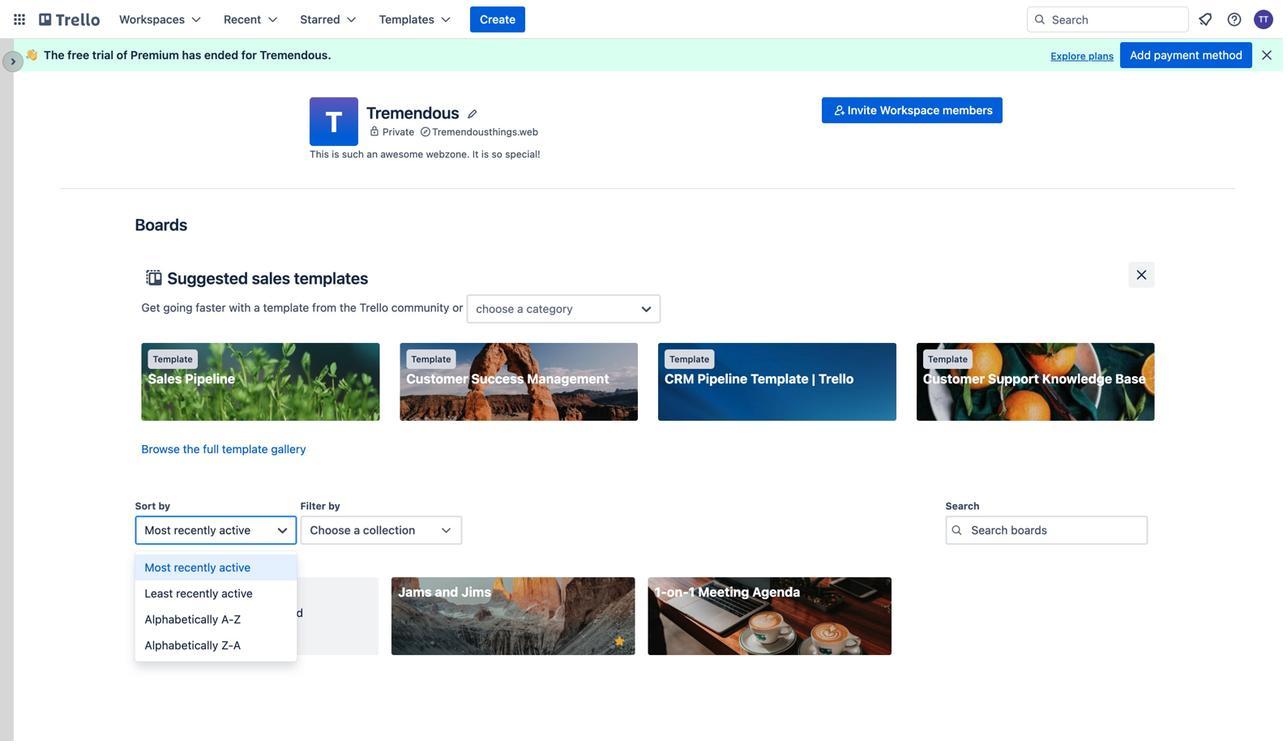 Task type: vqa. For each thing, say whether or not it's contained in the screenshot.
'Most recently active'
yes



Task type: describe. For each thing, give the bounding box(es) containing it.
browse the full template gallery
[[142, 442, 306, 456]]

for
[[241, 48, 257, 62]]

Search field
[[1027, 6, 1190, 32]]

tremendousthings.web
[[432, 126, 539, 137]]

2 vertical spatial active
[[222, 587, 253, 600]]

choose
[[476, 302, 514, 315]]

z-
[[221, 639, 233, 652]]

pipeline for crm
[[698, 371, 748, 386]]

alphabetically for alphabetically a-z
[[145, 613, 218, 626]]

browse the full template gallery link
[[142, 442, 306, 456]]

suggested
[[167, 268, 248, 287]]

add payment method
[[1131, 48, 1243, 62]]

back to home image
[[39, 6, 100, 32]]

this is such an awesome webzone. it is so special!
[[310, 148, 541, 160]]

explore plans
[[1051, 50, 1114, 62]]

with
[[229, 301, 251, 314]]

a
[[233, 639, 241, 652]]

method
[[1203, 48, 1243, 62]]

tremendousthings.web link
[[432, 123, 539, 140]]

1 most from the top
[[145, 523, 171, 537]]

2 is from the left
[[482, 148, 489, 160]]

sort
[[135, 500, 156, 512]]

search image
[[1034, 13, 1047, 26]]

template for sales pipeline
[[153, 354, 193, 365]]

get
[[142, 301, 160, 314]]

banner containing 👋
[[13, 39, 1284, 71]]

workspaces
[[119, 13, 185, 26]]

templates button
[[370, 6, 461, 32]]

knowledge
[[1043, 371, 1113, 386]]

browse
[[142, 442, 180, 456]]

boards
[[135, 215, 188, 234]]

least recently active
[[145, 587, 253, 600]]

2 vertical spatial recently
[[176, 587, 218, 600]]

base
[[1116, 371, 1147, 386]]

1-
[[655, 584, 667, 600]]

private
[[383, 126, 415, 137]]

1 horizontal spatial tremendous
[[367, 103, 460, 122]]

a for choose a collection
[[354, 523, 360, 537]]

👋
[[26, 48, 37, 62]]

templates
[[294, 268, 368, 287]]

customer for customer success management
[[406, 371, 468, 386]]

support
[[988, 371, 1040, 386]]

community
[[392, 301, 450, 314]]

create new board
[[210, 606, 303, 620]]

of
[[117, 48, 128, 62]]

1-on-1 meeting agenda link
[[648, 577, 892, 655]]

going
[[163, 301, 193, 314]]

sales
[[148, 371, 182, 386]]

suggested sales templates
[[167, 268, 368, 287]]

customer for customer support knowledge base
[[923, 371, 985, 386]]

management
[[527, 371, 610, 386]]

template customer success management
[[406, 354, 610, 386]]

ended
[[204, 48, 239, 62]]

1 vertical spatial template
[[222, 442, 268, 456]]

filter
[[300, 500, 326, 512]]

2 most from the top
[[145, 561, 171, 574]]

open information menu image
[[1227, 11, 1243, 28]]

agenda
[[753, 584, 801, 600]]

template customer support knowledge base
[[923, 354, 1147, 386]]

faster
[[196, 301, 226, 314]]

1
[[689, 584, 695, 600]]

sales
[[252, 268, 290, 287]]

terry turtle (terryturtle) image
[[1255, 10, 1274, 29]]

0 vertical spatial template
[[263, 301, 309, 314]]

add payment method button
[[1121, 42, 1253, 68]]

gallery
[[271, 442, 306, 456]]

jams and jims
[[398, 584, 492, 600]]

by for filter by
[[329, 500, 340, 512]]

and
[[435, 584, 459, 600]]

t
[[325, 105, 343, 138]]

create button
[[470, 6, 526, 32]]

invite workspace members button
[[822, 97, 1003, 123]]

1 vertical spatial active
[[219, 561, 251, 574]]

alphabetically a-z
[[145, 613, 241, 626]]

a-
[[221, 613, 234, 626]]

has
[[182, 48, 201, 62]]

0 notifications image
[[1196, 10, 1216, 29]]

explore plans button
[[1051, 46, 1114, 66]]

Search text field
[[946, 516, 1149, 545]]

starred
[[300, 13, 340, 26]]

premium
[[131, 48, 179, 62]]

choose
[[310, 523, 351, 537]]

1 is from the left
[[332, 148, 339, 160]]

0 horizontal spatial the
[[183, 442, 200, 456]]

board
[[273, 606, 303, 620]]

explore
[[1051, 50, 1086, 62]]

t button
[[310, 97, 358, 146]]

search
[[946, 500, 980, 512]]

0 vertical spatial trello
[[360, 301, 388, 314]]

least
[[145, 587, 173, 600]]

1 most recently active from the top
[[145, 523, 251, 537]]

recent button
[[214, 6, 287, 32]]

primary element
[[0, 0, 1284, 39]]

invite workspace members
[[848, 103, 993, 117]]

alphabetically for alphabetically z-a
[[145, 639, 218, 652]]

z
[[234, 613, 241, 626]]

so
[[492, 148, 503, 160]]



Task type: locate. For each thing, give the bounding box(es) containing it.
.
[[328, 48, 331, 62]]

most recently active up least recently active
[[145, 561, 251, 574]]

choose a collection
[[310, 523, 415, 537]]

banner
[[13, 39, 1284, 71]]

the
[[44, 48, 65, 62]]

templates
[[379, 13, 435, 26]]

special!
[[505, 148, 541, 160]]

0 horizontal spatial tremendous
[[260, 48, 328, 62]]

0 horizontal spatial is
[[332, 148, 339, 160]]

jims
[[462, 584, 492, 600]]

active
[[219, 523, 251, 537], [219, 561, 251, 574], [222, 587, 253, 600]]

customer inside template customer success management
[[406, 371, 468, 386]]

workspace
[[880, 103, 940, 117]]

0 vertical spatial alphabetically
[[145, 613, 218, 626]]

sm image
[[832, 102, 848, 118]]

2 pipeline from the left
[[698, 371, 748, 386]]

by for sort by
[[158, 500, 170, 512]]

1 vertical spatial trello
[[819, 371, 854, 386]]

pipeline inside the template sales pipeline
[[185, 371, 235, 386]]

1 horizontal spatial trello
[[819, 371, 854, 386]]

tremendous down the starred
[[260, 48, 328, 62]]

template
[[153, 354, 193, 365], [411, 354, 451, 365], [670, 354, 710, 365], [928, 354, 968, 365], [751, 371, 809, 386]]

by right sort
[[158, 500, 170, 512]]

0 vertical spatial active
[[219, 523, 251, 537]]

customer left support
[[923, 371, 985, 386]]

is right this
[[332, 148, 339, 160]]

template right full
[[222, 442, 268, 456]]

collection
[[363, 523, 415, 537]]

a right choose on the top left of the page
[[517, 302, 524, 315]]

jams and jims link
[[392, 577, 635, 655]]

invite
[[848, 103, 877, 117]]

2 alphabetically from the top
[[145, 639, 218, 652]]

1 horizontal spatial customer
[[923, 371, 985, 386]]

1 vertical spatial alphabetically
[[145, 639, 218, 652]]

create inside button
[[480, 13, 516, 26]]

get going faster with a template from the trello community or
[[142, 301, 467, 314]]

trial
[[92, 48, 114, 62]]

wave image
[[26, 48, 37, 62]]

new
[[248, 606, 270, 620]]

payment
[[1155, 48, 1200, 62]]

choose a collection button
[[300, 516, 463, 545]]

trello right |
[[819, 371, 854, 386]]

the
[[340, 301, 357, 314], [183, 442, 200, 456]]

an
[[367, 148, 378, 160]]

1 horizontal spatial create
[[480, 13, 516, 26]]

the right 'from'
[[340, 301, 357, 314]]

sort by
[[135, 500, 170, 512]]

by right the filter
[[329, 500, 340, 512]]

0 vertical spatial tremendous
[[260, 48, 328, 62]]

trello
[[360, 301, 388, 314], [819, 371, 854, 386]]

a right choose
[[354, 523, 360, 537]]

create for create new board
[[210, 606, 245, 620]]

template for customer success management
[[411, 354, 451, 365]]

a inside button
[[354, 523, 360, 537]]

1 pipeline from the left
[[185, 371, 235, 386]]

tremendous
[[260, 48, 328, 62], [367, 103, 460, 122]]

starred button
[[291, 6, 366, 32]]

alphabetically down alphabetically a-z
[[145, 639, 218, 652]]

pipeline right sales
[[185, 371, 235, 386]]

0 horizontal spatial pipeline
[[185, 371, 235, 386]]

1 horizontal spatial the
[[340, 301, 357, 314]]

awesome
[[381, 148, 424, 160]]

add
[[1131, 48, 1152, 62]]

most down "sort by"
[[145, 523, 171, 537]]

on-
[[667, 584, 689, 600]]

2 horizontal spatial a
[[517, 302, 524, 315]]

jams
[[398, 584, 432, 600]]

a for choose a category
[[517, 302, 524, 315]]

is
[[332, 148, 339, 160], [482, 148, 489, 160]]

success
[[472, 371, 524, 386]]

meeting
[[698, 584, 750, 600]]

1 vertical spatial create
[[210, 606, 245, 620]]

1 vertical spatial most
[[145, 561, 171, 574]]

free
[[67, 48, 89, 62]]

it
[[473, 148, 479, 160]]

such
[[342, 148, 364, 160]]

0 horizontal spatial trello
[[360, 301, 388, 314]]

0 vertical spatial the
[[340, 301, 357, 314]]

alphabetically z-a
[[145, 639, 241, 652]]

trello left community
[[360, 301, 388, 314]]

template for customer support knowledge base
[[928, 354, 968, 365]]

a
[[254, 301, 260, 314], [517, 302, 524, 315], [354, 523, 360, 537]]

template inside the template sales pipeline
[[153, 354, 193, 365]]

recent
[[224, 13, 261, 26]]

template sales pipeline
[[148, 354, 235, 386]]

1 horizontal spatial by
[[329, 500, 340, 512]]

pipeline
[[185, 371, 235, 386], [698, 371, 748, 386]]

1 vertical spatial recently
[[174, 561, 216, 574]]

1 vertical spatial tremendous
[[367, 103, 460, 122]]

|
[[812, 371, 816, 386]]

template inside template customer success management
[[411, 354, 451, 365]]

a right with
[[254, 301, 260, 314]]

tremendous up the private
[[367, 103, 460, 122]]

0 horizontal spatial create
[[210, 606, 245, 620]]

customer inside the 'template customer support knowledge base'
[[923, 371, 985, 386]]

template inside the 'template customer support knowledge base'
[[928, 354, 968, 365]]

1 vertical spatial the
[[183, 442, 200, 456]]

2 by from the left
[[329, 500, 340, 512]]

most up least
[[145, 561, 171, 574]]

1 customer from the left
[[406, 371, 468, 386]]

template crm pipeline template | trello
[[665, 354, 854, 386]]

or
[[453, 301, 463, 314]]

most recently active down "sort by"
[[145, 523, 251, 537]]

customer left the success
[[406, 371, 468, 386]]

0 vertical spatial create
[[480, 13, 516, 26]]

from
[[312, 301, 337, 314]]

0 horizontal spatial a
[[254, 301, 260, 314]]

members
[[943, 103, 993, 117]]

1 vertical spatial most recently active
[[145, 561, 251, 574]]

pipeline for sales
[[185, 371, 235, 386]]

1-on-1 meeting agenda
[[655, 584, 801, 600]]

0 vertical spatial most
[[145, 523, 171, 537]]

most recently active
[[145, 523, 251, 537], [145, 561, 251, 574]]

pipeline inside 'template crm pipeline template | trello'
[[698, 371, 748, 386]]

create for create
[[480, 13, 516, 26]]

customer
[[406, 371, 468, 386], [923, 371, 985, 386]]

webzone.
[[426, 148, 470, 160]]

0 vertical spatial recently
[[174, 523, 216, 537]]

template down sales
[[263, 301, 309, 314]]

1 horizontal spatial pipeline
[[698, 371, 748, 386]]

👋 the free trial of premium has ended for tremendous .
[[26, 48, 331, 62]]

choose a category
[[476, 302, 573, 315]]

0 vertical spatial most recently active
[[145, 523, 251, 537]]

2 customer from the left
[[923, 371, 985, 386]]

is right it
[[482, 148, 489, 160]]

trello inside 'template crm pipeline template | trello'
[[819, 371, 854, 386]]

plans
[[1089, 50, 1114, 62]]

crm
[[665, 371, 695, 386]]

pipeline right the crm
[[698, 371, 748, 386]]

1 alphabetically from the top
[[145, 613, 218, 626]]

2 most recently active from the top
[[145, 561, 251, 574]]

1 by from the left
[[158, 500, 170, 512]]

alphabetically up the alphabetically z-a
[[145, 613, 218, 626]]

recently
[[174, 523, 216, 537], [174, 561, 216, 574], [176, 587, 218, 600]]

0 horizontal spatial customer
[[406, 371, 468, 386]]

workspaces button
[[109, 6, 211, 32]]

1 horizontal spatial is
[[482, 148, 489, 160]]

1 horizontal spatial a
[[354, 523, 360, 537]]

click to unstar this board. it will be removed from your starred list. image
[[613, 634, 627, 649]]

category
[[527, 302, 573, 315]]

template for crm pipeline template | trello
[[670, 354, 710, 365]]

the left full
[[183, 442, 200, 456]]

0 horizontal spatial by
[[158, 500, 170, 512]]



